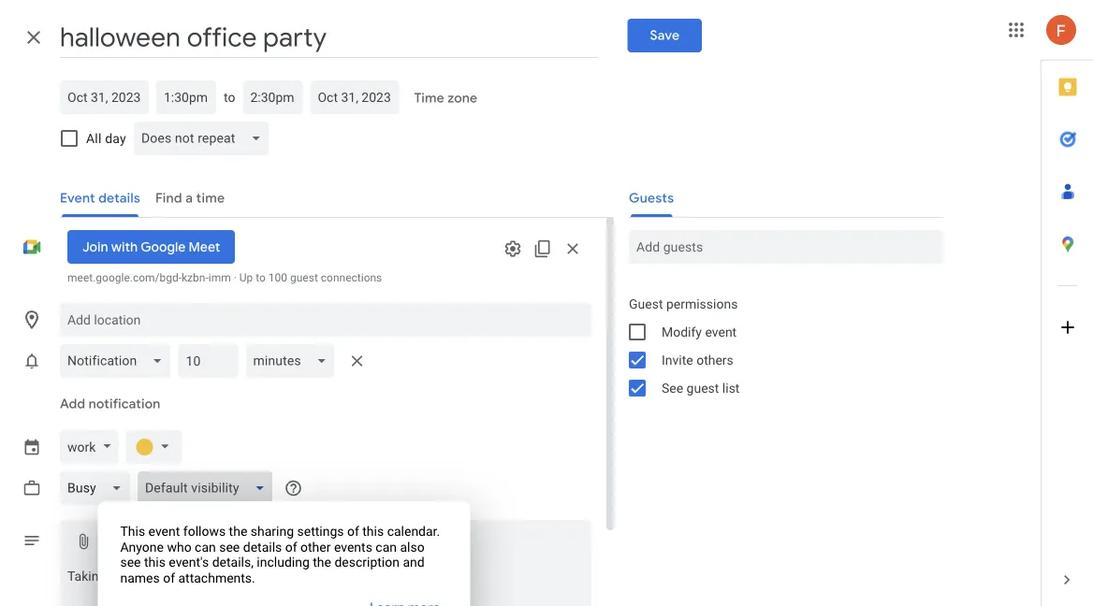 Task type: describe. For each thing, give the bounding box(es) containing it.
remove formatting image
[[336, 533, 355, 555]]

this event follows the sharing settings of this calendar. anyone who can see details of other events can also see this event's details, including the description and names of attachments.
[[120, 525, 440, 586]]

0 horizontal spatial of
[[163, 571, 175, 586]]

sharing
[[251, 525, 294, 540]]

as
[[292, 569, 306, 585]]

zone
[[448, 90, 478, 107]]

meet.google.com/bgd-kzbn-imm · up to 100 guest connections
[[67, 272, 382, 285]]

imm
[[209, 272, 231, 285]]

add notification
[[60, 396, 160, 413]]

1 horizontal spatial of
[[285, 540, 297, 555]]

taking
[[67, 569, 106, 585]]

2 can from the left
[[376, 540, 397, 555]]

work
[[67, 440, 96, 455]]

day
[[105, 131, 126, 146]]

1 vertical spatial the
[[313, 555, 332, 571]]

time zone
[[414, 90, 478, 107]]

guest permissions
[[629, 296, 738, 312]]

formatting options toolbar
[[60, 521, 592, 566]]

insert link image
[[303, 533, 321, 555]]

time zone button
[[407, 81, 485, 115]]

1 can from the left
[[195, 540, 216, 555]]

1 horizontal spatial see
[[219, 540, 240, 555]]

calendar.
[[387, 525, 440, 540]]

join with google meet
[[82, 239, 220, 256]]

see
[[662, 381, 684, 396]]

others
[[697, 353, 734, 368]]

kzbn-
[[182, 272, 209, 285]]

save
[[650, 27, 680, 44]]

event for modify
[[706, 325, 737, 340]]

underline image
[[185, 533, 203, 555]]

team!
[[319, 569, 353, 585]]

and
[[403, 555, 425, 571]]

permissions
[[667, 296, 738, 312]]

with
[[111, 239, 138, 256]]

Title text field
[[60, 17, 598, 58]]

2 horizontal spatial of
[[347, 525, 359, 540]]

invite others
[[662, 353, 734, 368]]

up
[[240, 272, 253, 285]]

description
[[335, 555, 400, 571]]

Location text field
[[67, 303, 584, 337]]

100
[[269, 272, 288, 285]]

Minutes in advance for notification number field
[[186, 345, 231, 378]]

Start time text field
[[164, 86, 209, 109]]

1 a from the left
[[109, 569, 116, 585]]

this
[[120, 525, 145, 540]]

group containing guest permissions
[[614, 290, 944, 403]]

event for this
[[149, 525, 180, 540]]

including
[[257, 555, 310, 571]]

details
[[243, 540, 282, 555]]

numbered list image
[[227, 533, 245, 555]]

0 horizontal spatial see
[[120, 555, 141, 571]]

save button
[[628, 19, 702, 52]]

1 vertical spatial to
[[256, 272, 266, 285]]

all day
[[86, 131, 126, 146]]



Task type: locate. For each thing, give the bounding box(es) containing it.
break
[[120, 569, 152, 585]]

this right 'remove formatting' icon
[[363, 525, 384, 540]]

modify event
[[662, 325, 737, 340]]

also
[[400, 540, 425, 555]]

10 minutes before element
[[60, 341, 372, 382]]

End date text field
[[318, 86, 392, 109]]

the down insert link image
[[313, 555, 332, 571]]

time
[[414, 90, 445, 107]]

2 a from the left
[[309, 569, 316, 585]]

a left break
[[109, 569, 116, 585]]

follows
[[183, 525, 226, 540]]

events
[[334, 540, 373, 555]]

names
[[120, 571, 160, 586]]

celebrate
[[170, 569, 224, 585]]

0 horizontal spatial a
[[109, 569, 116, 585]]

join with google meet link
[[67, 230, 235, 264]]

event up others in the right bottom of the page
[[706, 325, 737, 340]]

1 vertical spatial this
[[144, 555, 166, 571]]

tab list
[[1042, 61, 1094, 554]]

bold image
[[117, 533, 136, 555]]

to right 'up'
[[256, 272, 266, 285]]

taking a break to celebrate halloween as a team!
[[67, 569, 353, 585]]

0 vertical spatial guest
[[290, 272, 318, 285]]

of right settings in the left of the page
[[347, 525, 359, 540]]

guest inside 'group'
[[687, 381, 720, 396]]

2 vertical spatial to
[[155, 569, 167, 585]]

add notification button
[[52, 382, 168, 427]]

meet.google.com/bgd-
[[67, 272, 182, 285]]

0 horizontal spatial this
[[144, 555, 166, 571]]

event right this
[[149, 525, 180, 540]]

guest left list
[[687, 381, 720, 396]]

details,
[[212, 555, 254, 571]]

1 horizontal spatial to
[[224, 89, 235, 105]]

google
[[141, 239, 186, 256]]

this down italic icon
[[144, 555, 166, 571]]

the up details,
[[229, 525, 248, 540]]

modify
[[662, 325, 702, 340]]

to
[[224, 89, 235, 105], [256, 272, 266, 285], [155, 569, 167, 585]]

connections
[[321, 272, 382, 285]]

of right the names
[[163, 571, 175, 586]]

1 horizontal spatial event
[[706, 325, 737, 340]]

of
[[347, 525, 359, 540], [285, 540, 297, 555], [163, 571, 175, 586]]

1 horizontal spatial guest
[[687, 381, 720, 396]]

see guest list
[[662, 381, 740, 396]]

guest
[[290, 272, 318, 285], [687, 381, 720, 396]]

of left insert link image
[[285, 540, 297, 555]]

to left end time text field
[[224, 89, 235, 105]]

settings
[[297, 525, 344, 540]]

invite
[[662, 353, 694, 368]]

other
[[301, 540, 331, 555]]

Description text field
[[60, 569, 592, 607]]

see
[[219, 540, 240, 555], [120, 555, 141, 571]]

0 vertical spatial to
[[224, 89, 235, 105]]

None field
[[134, 122, 277, 155], [60, 345, 178, 378], [246, 345, 342, 378], [60, 472, 137, 506], [137, 472, 280, 506], [134, 122, 277, 155], [60, 345, 178, 378], [246, 345, 342, 378], [60, 472, 137, 506], [137, 472, 280, 506]]

0 horizontal spatial to
[[155, 569, 167, 585]]

bulleted list image
[[260, 533, 279, 555]]

list
[[723, 381, 740, 396]]

0 horizontal spatial guest
[[290, 272, 318, 285]]

1 vertical spatial event
[[149, 525, 180, 540]]

attachments.
[[178, 571, 255, 586]]

1 horizontal spatial this
[[363, 525, 384, 540]]

1 horizontal spatial can
[[376, 540, 397, 555]]

End time text field
[[250, 86, 295, 109]]

to right break
[[155, 569, 167, 585]]

see down bold image
[[120, 555, 141, 571]]

0 horizontal spatial event
[[149, 525, 180, 540]]

0 vertical spatial the
[[229, 525, 248, 540]]

·
[[234, 272, 237, 285]]

meet
[[189, 239, 220, 256]]

can left also
[[376, 540, 397, 555]]

a
[[109, 569, 116, 585], [309, 569, 316, 585]]

0 horizontal spatial the
[[229, 525, 248, 540]]

italic image
[[151, 533, 170, 555]]

halloween
[[227, 569, 289, 585]]

can
[[195, 540, 216, 555], [376, 540, 397, 555]]

this
[[363, 525, 384, 540], [144, 555, 166, 571]]

guest right '100'
[[290, 272, 318, 285]]

anyone
[[120, 540, 164, 555]]

all
[[86, 131, 102, 146]]

add
[[60, 396, 85, 413]]

0 vertical spatial this
[[363, 525, 384, 540]]

2 horizontal spatial to
[[256, 272, 266, 285]]

1 horizontal spatial a
[[309, 569, 316, 585]]

to inside description text field
[[155, 569, 167, 585]]

Guests text field
[[637, 230, 937, 264]]

a right 'as'
[[309, 569, 316, 585]]

group
[[614, 290, 944, 403]]

1 horizontal spatial the
[[313, 555, 332, 571]]

Start date text field
[[67, 86, 141, 109]]

guest
[[629, 296, 664, 312]]

0 vertical spatial event
[[706, 325, 737, 340]]

join
[[82, 239, 108, 256]]

event
[[706, 325, 737, 340], [149, 525, 180, 540]]

notification
[[89, 396, 160, 413]]

0 horizontal spatial can
[[195, 540, 216, 555]]

can right "who"
[[195, 540, 216, 555]]

who
[[167, 540, 192, 555]]

the
[[229, 525, 248, 540], [313, 555, 332, 571]]

see left details
[[219, 540, 240, 555]]

event inside this event follows the sharing settings of this calendar. anyone who can see details of other events can also see this event's details, including the description and names of attachments.
[[149, 525, 180, 540]]

1 vertical spatial guest
[[687, 381, 720, 396]]

event's
[[169, 555, 209, 571]]



Task type: vqa. For each thing, say whether or not it's contained in the screenshot.
the "Taking a break to celebrate Halloween as a team!"
yes



